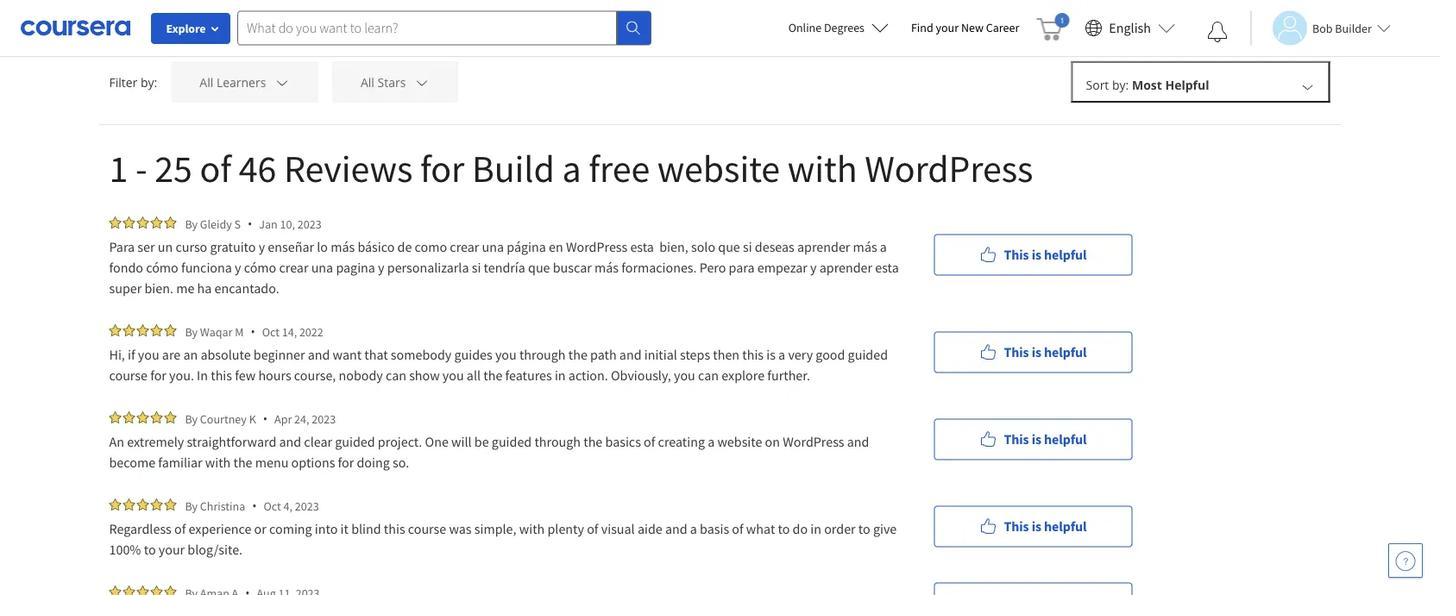 Task type: vqa. For each thing, say whether or not it's contained in the screenshot.


Task type: locate. For each thing, give the bounding box(es) containing it.
1 vertical spatial si
[[472, 259, 481, 276]]

4 this from the top
[[1004, 518, 1029, 536]]

this is helpful for para ser un curso gratuito y enseñar lo más básico de como crear una página en wordpress esta  bien, solo que si deseas aprender más a fondo cómo funciona y cómo crear una pagina y personalizarla si tendría que buscar más formaciones. pero para empezar y aprender esta super bien. me ha encantado.
[[1004, 246, 1087, 264]]

1 horizontal spatial with
[[519, 521, 545, 538]]

by: for filter
[[141, 74, 157, 90]]

few
[[235, 367, 256, 384]]

2 vertical spatial 2023
[[295, 499, 319, 514]]

to left give
[[859, 521, 871, 538]]

1 horizontal spatial by:
[[1113, 77, 1129, 93]]

3 this from the top
[[1004, 431, 1029, 448]]

crear down enseñar
[[279, 259, 309, 276]]

3 helpful from the top
[[1045, 431, 1087, 448]]

2 horizontal spatial for
[[420, 144, 465, 192]]

2 vertical spatial for
[[338, 454, 354, 471]]

2 can from the left
[[698, 367, 719, 384]]

oct left 14,
[[262, 324, 280, 340]]

lo
[[317, 238, 328, 256]]

1 vertical spatial wordpress
[[566, 238, 628, 256]]

y down 'básico'
[[378, 259, 385, 276]]

for inside an extremely straightforward and clear guided project. one will be guided through the basics of creating a website on wordpress and become familiar with the menu options for doing so.
[[338, 454, 354, 471]]

by up an
[[185, 324, 198, 340]]

1 horizontal spatial chevron down image
[[414, 75, 430, 90]]

can left show
[[386, 367, 407, 384]]

by
[[185, 216, 198, 232], [185, 324, 198, 340], [185, 411, 198, 427], [185, 499, 198, 514]]

página
[[507, 238, 546, 256]]

si
[[743, 238, 752, 256], [472, 259, 481, 276]]

your down regardless
[[159, 541, 185, 559]]

be
[[475, 433, 489, 451]]

is
[[1032, 246, 1042, 264], [1032, 344, 1042, 361], [767, 346, 776, 363], [1032, 431, 1042, 448], [1032, 518, 1042, 536]]

if
[[128, 346, 135, 363]]

0 horizontal spatial course
[[109, 367, 148, 384]]

personalizarla
[[387, 259, 469, 276]]

website up solo
[[658, 144, 780, 192]]

1 vertical spatial through
[[535, 433, 581, 451]]

0 horizontal spatial in
[[555, 367, 566, 384]]

helpful
[[1045, 246, 1087, 264], [1045, 344, 1087, 361], [1045, 431, 1087, 448], [1045, 518, 1087, 536]]

for for beginner
[[150, 367, 167, 384]]

2 this is helpful from the top
[[1004, 344, 1087, 361]]

0 vertical spatial que
[[718, 238, 740, 256]]

1 vertical spatial aprender
[[820, 259, 873, 276]]

1 horizontal spatial all
[[361, 74, 375, 91]]

0 horizontal spatial with
[[205, 454, 231, 471]]

0 horizontal spatial this
[[211, 367, 232, 384]]

aprender
[[798, 238, 851, 256], [820, 259, 873, 276]]

explore
[[722, 367, 765, 384]]

2 horizontal spatial guided
[[848, 346, 888, 363]]

que down página
[[528, 259, 550, 276]]

1 horizontal spatial crear
[[450, 238, 479, 256]]

1 this is helpful from the top
[[1004, 246, 1087, 264]]

website inside an extremely straightforward and clear guided project. one will be guided through the basics of creating a website on wordpress and become familiar with the menu options for doing so.
[[718, 433, 763, 451]]

for left build
[[420, 144, 465, 192]]

1 this is helpful button from the top
[[934, 234, 1133, 276]]

ha
[[197, 280, 212, 297]]

0 vertical spatial this
[[743, 346, 764, 363]]

chevron down image inside all learners button
[[274, 75, 290, 90]]

somebody
[[391, 346, 452, 363]]

1 vertical spatial course
[[408, 521, 447, 538]]

0 horizontal spatial your
[[159, 541, 185, 559]]

by inside by courtney k • apr 24, 2023
[[185, 411, 198, 427]]

cómo down un
[[146, 259, 178, 276]]

of
[[200, 144, 231, 192], [644, 433, 656, 451], [174, 521, 186, 538], [587, 521, 599, 538], [732, 521, 744, 538]]

0 horizontal spatial for
[[150, 367, 167, 384]]

give
[[874, 521, 897, 538]]

0 vertical spatial esta
[[631, 238, 654, 256]]

4,
[[284, 499, 293, 514]]

aprender right empezar
[[820, 259, 873, 276]]

0 horizontal spatial all
[[200, 74, 213, 91]]

1 horizontal spatial cómo
[[244, 259, 276, 276]]

of inside an extremely straightforward and clear guided project. one will be guided through the basics of creating a website on wordpress and become familiar with the menu options for doing so.
[[644, 433, 656, 451]]

2023 inside by gleidy s • jan 10, 2023
[[298, 216, 322, 232]]

oct left 4,
[[264, 499, 281, 514]]

all inside button
[[200, 74, 213, 91]]

0 vertical spatial oct
[[262, 324, 280, 340]]

and up obviously,
[[620, 346, 642, 363]]

2 vertical spatial wordpress
[[783, 433, 845, 451]]

can down steps
[[698, 367, 719, 384]]

0 vertical spatial through
[[520, 346, 566, 363]]

this is helpful button
[[934, 234, 1133, 276], [934, 332, 1133, 373], [934, 419, 1133, 461], [934, 506, 1133, 548]]

gleidy
[[200, 216, 232, 232]]

1 vertical spatial in
[[811, 521, 822, 538]]

2 cómo from the left
[[244, 259, 276, 276]]

so.
[[393, 454, 409, 471]]

this up the explore
[[743, 346, 764, 363]]

a inside para ser un curso gratuito y enseñar lo más básico de como crear una página en wordpress esta  bien, solo que si deseas aprender más a fondo cómo funciona y cómo crear una pagina y personalizarla si tendría que buscar más formaciones. pero para empezar y aprender esta super bien. me ha encantado.
[[880, 238, 887, 256]]

None search field
[[237, 11, 652, 45]]

que up para
[[718, 238, 740, 256]]

1 horizontal spatial this
[[384, 521, 405, 538]]

1 horizontal spatial in
[[811, 521, 822, 538]]

bob builder button
[[1251, 11, 1391, 45]]

y down gratuito
[[235, 259, 241, 276]]

1 horizontal spatial can
[[698, 367, 719, 384]]

through up features
[[520, 346, 566, 363]]

and inside "regardless of experience or coming into it blind this course was simple, with plenty of visual aide and a basis of what to do in order to give 100% to your blog/site."
[[665, 521, 688, 538]]

chevron down image right the stars
[[414, 75, 430, 90]]

una up tendría
[[482, 238, 504, 256]]

10,
[[280, 216, 295, 232]]

0 vertical spatial wordpress
[[865, 144, 1034, 192]]

3 this is helpful button from the top
[[934, 419, 1133, 461]]

2 horizontal spatial this
[[743, 346, 764, 363]]

with
[[788, 144, 858, 192], [205, 454, 231, 471], [519, 521, 545, 538]]

2023 right 24,
[[312, 411, 336, 427]]

in
[[555, 367, 566, 384], [811, 521, 822, 538]]

super
[[109, 280, 142, 297]]

2023 for y
[[298, 216, 322, 232]]

by left courtney
[[185, 411, 198, 427]]

0 vertical spatial website
[[658, 144, 780, 192]]

crear
[[450, 238, 479, 256], [279, 259, 309, 276]]

2 vertical spatial with
[[519, 521, 545, 538]]

all stars
[[361, 74, 406, 91]]

with inside "regardless of experience or coming into it blind this course was simple, with plenty of visual aide and a basis of what to do in order to give 100% to your blog/site."
[[519, 521, 545, 538]]

by:
[[141, 74, 157, 90], [1113, 77, 1129, 93]]

1 horizontal spatial course
[[408, 521, 447, 538]]

oct inside by christina • oct 4, 2023
[[264, 499, 281, 514]]

all inside "button"
[[361, 74, 375, 91]]

aprender up empezar
[[798, 238, 851, 256]]

1 helpful from the top
[[1045, 246, 1087, 264]]

all left the stars
[[361, 74, 375, 91]]

una down lo at the left of the page
[[311, 259, 333, 276]]

all inside button
[[133, 1, 148, 17]]

2023 right 10,
[[298, 216, 322, 232]]

guided inside hi, if you are an absolute beginner and want that somebody guides you through the path and initial steps then this is a very good guided course for you. in this few hours course, nobody can show you all the features in action. obviously, you can explore further.
[[848, 346, 888, 363]]

pagina
[[336, 259, 375, 276]]

this is helpful button for hi, if you are an absolute beginner and want that somebody guides you through the path and initial steps then this is a very good guided course for you. in this few hours course, nobody can show you all the features in action. obviously, you can explore further.
[[934, 332, 1133, 373]]

4 this is helpful button from the top
[[934, 506, 1133, 548]]

1 this from the top
[[1004, 246, 1029, 264]]

2 all from the left
[[361, 74, 375, 91]]

0 horizontal spatial crear
[[279, 259, 309, 276]]

the down the guides
[[484, 367, 503, 384]]

1 horizontal spatial all
[[467, 367, 481, 384]]

experience
[[189, 521, 252, 538]]

0 vertical spatial all
[[133, 1, 148, 17]]

chevron down image
[[274, 75, 290, 90], [414, 75, 430, 90], [1300, 79, 1316, 94]]

by inside by waqar m • oct 14, 2022
[[185, 324, 198, 340]]

by for experience
[[185, 499, 198, 514]]

this right in
[[211, 367, 232, 384]]

through left basics
[[535, 433, 581, 451]]

by for un
[[185, 216, 198, 232]]

2 horizontal spatial to
[[859, 521, 871, 538]]

0 vertical spatial una
[[482, 238, 504, 256]]

1 horizontal spatial una
[[482, 238, 504, 256]]

all left learners
[[200, 74, 213, 91]]

si up para
[[743, 238, 752, 256]]

0 horizontal spatial que
[[528, 259, 550, 276]]

1 horizontal spatial wordpress
[[783, 433, 845, 451]]

this right blind
[[384, 521, 405, 538]]

for
[[420, 144, 465, 192], [150, 367, 167, 384], [338, 454, 354, 471]]

bob builder
[[1313, 20, 1372, 36]]

you
[[138, 346, 159, 363], [495, 346, 517, 363], [443, 367, 464, 384], [674, 367, 696, 384]]

can
[[386, 367, 407, 384], [698, 367, 719, 384]]

3 this is helpful from the top
[[1004, 431, 1087, 448]]

0 vertical spatial crear
[[450, 238, 479, 256]]

in inside "regardless of experience or coming into it blind this course was simple, with plenty of visual aide and a basis of what to do in order to give 100% to your blog/site."
[[811, 521, 822, 538]]

this is helpful for an extremely straightforward and clear guided project. one will be guided through the basics of creating a website on wordpress and become familiar with the menu options for doing so.
[[1004, 431, 1087, 448]]

1 horizontal spatial for
[[338, 454, 354, 471]]

by inside by gleidy s • jan 10, 2023
[[185, 216, 198, 232]]

and up course,
[[308, 346, 330, 363]]

this is helpful button for para ser un curso gratuito y enseñar lo más básico de como crear una página en wordpress esta  bien, solo que si deseas aprender más a fondo cómo funciona y cómo crear una pagina y personalizarla si tendría que buscar más formaciones. pero para empezar y aprender esta super bien. me ha encantado.
[[934, 234, 1133, 276]]

website left on
[[718, 433, 763, 451]]

to
[[778, 521, 790, 538], [859, 521, 871, 538], [144, 541, 156, 559]]

2 by from the top
[[185, 324, 198, 340]]

this for hi, if you are an absolute beginner and want that somebody guides you through the path and initial steps then this is a very good guided course for you. in this few hours course, nobody can show you all the features in action. obviously, you can explore further.
[[1004, 344, 1029, 361]]

is for an extremely straightforward and clear guided project. one will be guided through the basics of creating a website on wordpress and become familiar with the menu options for doing so.
[[1032, 431, 1042, 448]]

1 all from the left
[[200, 74, 213, 91]]

3 by from the top
[[185, 411, 198, 427]]

by: right filter
[[141, 74, 157, 90]]

2 this from the top
[[1004, 344, 1029, 361]]

course
[[109, 367, 148, 384], [408, 521, 447, 538]]

you up features
[[495, 346, 517, 363]]

0 vertical spatial in
[[555, 367, 566, 384]]

your right "find"
[[936, 20, 959, 35]]

christina
[[200, 499, 245, 514]]

2 helpful from the top
[[1045, 344, 1087, 361]]

0 vertical spatial 2023
[[298, 216, 322, 232]]

of right basics
[[644, 433, 656, 451]]

guides
[[455, 346, 493, 363]]

1 vertical spatial website
[[718, 433, 763, 451]]

helpful for regardless of experience or coming into it blind this course was simple, with plenty of visual aide and a basis of what to do in order to give 100% to your blog/site.
[[1045, 518, 1087, 536]]

creating
[[658, 433, 705, 451]]

for for project.
[[338, 454, 354, 471]]

by: right sort
[[1113, 77, 1129, 93]]

1 vertical spatial with
[[205, 454, 231, 471]]

4 helpful from the top
[[1045, 518, 1087, 536]]

cómo up encantado.
[[244, 259, 276, 276]]

by up the 'curso'
[[185, 216, 198, 232]]

by: for sort
[[1113, 77, 1129, 93]]

and right aide
[[665, 521, 688, 538]]

this for regardless of experience or coming into it blind this course was simple, with plenty of visual aide and a basis of what to do in order to give 100% to your blog/site.
[[1004, 518, 1029, 536]]

0 horizontal spatial all
[[133, 1, 148, 17]]

all for all stars
[[361, 74, 375, 91]]

• right k
[[263, 411, 268, 427]]

2023 inside by courtney k • apr 24, 2023
[[312, 411, 336, 427]]

1 vertical spatial for
[[150, 367, 167, 384]]

then
[[713, 346, 740, 363]]

crear right como
[[450, 238, 479, 256]]

un
[[158, 238, 173, 256]]

2023 right 4,
[[295, 499, 319, 514]]

como
[[415, 238, 447, 256]]

hi, if you are an absolute beginner and want that somebody guides you through the path and initial steps then this is a very good guided course for you. in this few hours course, nobody can show you all the features in action. obviously, you can explore further.
[[109, 346, 891, 384]]

and right on
[[847, 433, 870, 451]]

to left do
[[778, 521, 790, 538]]

and down apr
[[279, 433, 301, 451]]

1 by from the top
[[185, 216, 198, 232]]

your
[[936, 20, 959, 35], [159, 541, 185, 559]]

filled star image
[[123, 217, 135, 229], [151, 217, 163, 229], [164, 217, 177, 229], [164, 325, 177, 337], [151, 412, 163, 424], [164, 412, 177, 424], [109, 499, 121, 511], [123, 499, 135, 511], [137, 499, 149, 511], [151, 499, 163, 511], [164, 499, 177, 511], [109, 586, 121, 596], [137, 586, 149, 596], [151, 586, 163, 596]]

action.
[[569, 367, 608, 384]]

for inside hi, if you are an absolute beginner and want that somebody guides you through the path and initial steps then this is a very good guided course for you. in this few hours course, nobody can show you all the features in action. obviously, you can explore further.
[[150, 367, 167, 384]]

in left action.
[[555, 367, 566, 384]]

1 vertical spatial oct
[[264, 499, 281, 514]]

was
[[449, 521, 472, 538]]

for left you. at the bottom
[[150, 367, 167, 384]]

by gleidy s • jan 10, 2023
[[185, 216, 322, 232]]

0 vertical spatial course
[[109, 367, 148, 384]]

• for clear
[[263, 411, 268, 427]]

your inside "regardless of experience or coming into it blind this course was simple, with plenty of visual aide and a basis of what to do in order to give 100% to your blog/site."
[[159, 541, 185, 559]]

through inside an extremely straightforward and clear guided project. one will be guided through the basics of creating a website on wordpress and become familiar with the menu options for doing so.
[[535, 433, 581, 451]]

course left was
[[408, 521, 447, 538]]

good
[[816, 346, 845, 363]]

helpful
[[1166, 77, 1210, 93]]

deseas
[[755, 238, 795, 256]]

by for straightforward
[[185, 411, 198, 427]]

1 horizontal spatial esta
[[876, 259, 899, 276]]

extremely
[[127, 433, 184, 451]]

chevron down image down bob builder popup button
[[1300, 79, 1316, 94]]

of left the visual
[[587, 521, 599, 538]]

find your new career link
[[903, 17, 1028, 39]]

guided right good
[[848, 346, 888, 363]]

this is helpful
[[1004, 246, 1087, 264], [1004, 344, 1087, 361], [1004, 431, 1087, 448], [1004, 518, 1087, 536]]

1 vertical spatial your
[[159, 541, 185, 559]]

helpful for para ser un curso gratuito y enseñar lo más básico de como crear una página en wordpress esta  bien, solo que si deseas aprender más a fondo cómo funciona y cómo crear una pagina y personalizarla si tendría que buscar más formaciones. pero para empezar y aprender esta super bien. me ha encantado.
[[1045, 246, 1087, 264]]

show notifications image
[[1208, 22, 1228, 42]]

si left tendría
[[472, 259, 481, 276]]

2 this is helpful button from the top
[[934, 332, 1133, 373]]

in right do
[[811, 521, 822, 538]]

to down regardless
[[144, 541, 156, 559]]

1 vertical spatial 2023
[[312, 411, 336, 427]]

a inside "regardless of experience or coming into it blind this course was simple, with plenty of visual aide and a basis of what to do in order to give 100% to your blog/site."
[[690, 521, 697, 538]]

0 horizontal spatial wordpress
[[566, 238, 628, 256]]

4 by from the top
[[185, 499, 198, 514]]

order
[[825, 521, 856, 538]]

que
[[718, 238, 740, 256], [528, 259, 550, 276]]

• right s
[[248, 216, 252, 232]]

visual
[[601, 521, 635, 538]]

0 horizontal spatial can
[[386, 367, 407, 384]]

that
[[365, 346, 388, 363]]

guided
[[848, 346, 888, 363], [335, 433, 375, 451], [492, 433, 532, 451]]

0 horizontal spatial chevron down image
[[274, 75, 290, 90]]

0 vertical spatial si
[[743, 238, 752, 256]]

4 this is helpful from the top
[[1004, 518, 1087, 536]]

1 vertical spatial que
[[528, 259, 550, 276]]

by inside by christina • oct 4, 2023
[[185, 499, 198, 514]]

with inside an extremely straightforward and clear guided project. one will be guided through the basics of creating a website on wordpress and become familiar with the menu options for doing so.
[[205, 454, 231, 471]]

all down the guides
[[467, 367, 481, 384]]

all left 5
[[133, 1, 148, 17]]

course down if
[[109, 367, 148, 384]]

2023
[[298, 216, 322, 232], [312, 411, 336, 427], [295, 499, 319, 514]]

1 horizontal spatial your
[[936, 20, 959, 35]]

this is helpful for regardless of experience or coming into it blind this course was simple, with plenty of visual aide and a basis of what to do in order to give 100% to your blog/site.
[[1004, 518, 1087, 536]]

1 horizontal spatial to
[[778, 521, 790, 538]]

clear
[[304, 433, 332, 451]]

encantado.
[[215, 280, 279, 297]]

1 vertical spatial una
[[311, 259, 333, 276]]

1 vertical spatial all
[[467, 367, 481, 384]]

oct inside by waqar m • oct 14, 2022
[[262, 324, 280, 340]]

basis
[[700, 521, 730, 538]]

guided right be
[[492, 433, 532, 451]]

most
[[1133, 77, 1163, 93]]

• right m
[[251, 324, 255, 340]]

chevron down image inside all stars "button"
[[414, 75, 430, 90]]

want
[[333, 346, 362, 363]]

0 horizontal spatial by:
[[141, 74, 157, 90]]

0 horizontal spatial cómo
[[146, 259, 178, 276]]

2 horizontal spatial with
[[788, 144, 858, 192]]

guided up doing
[[335, 433, 375, 451]]

cómo
[[146, 259, 178, 276], [244, 259, 276, 276]]

by left christina
[[185, 499, 198, 514]]

filled star image
[[109, 217, 121, 229], [137, 217, 149, 229], [109, 325, 121, 337], [123, 325, 135, 337], [137, 325, 149, 337], [151, 325, 163, 337], [109, 412, 121, 424], [123, 412, 135, 424], [137, 412, 149, 424], [123, 586, 135, 596], [164, 586, 177, 596]]

2 vertical spatial this
[[384, 521, 405, 538]]

2023 inside by christina • oct 4, 2023
[[295, 499, 319, 514]]

you right show
[[443, 367, 464, 384]]

through inside hi, if you are an absolute beginner and want that somebody guides you through the path and initial steps then this is a very good guided course for you. in this few hours course, nobody can show you all the features in action. obviously, you can explore further.
[[520, 346, 566, 363]]

chevron down image right learners
[[274, 75, 290, 90]]

by for you
[[185, 324, 198, 340]]

46
[[239, 144, 276, 192]]

english button
[[1078, 0, 1183, 56]]

pero
[[700, 259, 726, 276]]

for left doing
[[338, 454, 354, 471]]

a
[[562, 144, 581, 192], [880, 238, 887, 256], [779, 346, 786, 363], [708, 433, 715, 451], [690, 521, 697, 538]]



Task type: describe. For each thing, give the bounding box(es) containing it.
filter
[[109, 74, 138, 90]]

very
[[788, 346, 813, 363]]

see all 5 star reviews
[[109, 1, 235, 17]]

this for para ser un curso gratuito y enseñar lo más básico de como crear una página en wordpress esta  bien, solo que si deseas aprender más a fondo cómo funciona y cómo crear una pagina y personalizarla si tendría que buscar más formaciones. pero para empezar y aprender esta super bien. me ha encantado.
[[1004, 246, 1029, 264]]

jan
[[259, 216, 278, 232]]

2 horizontal spatial más
[[853, 238, 878, 256]]

1 vertical spatial esta
[[876, 259, 899, 276]]

apr
[[275, 411, 292, 427]]

solo
[[691, 238, 716, 256]]

chevron down image for learners
[[274, 75, 290, 90]]

0 vertical spatial with
[[788, 144, 858, 192]]

24,
[[294, 411, 309, 427]]

is for para ser un curso gratuito y enseñar lo más básico de como crear una página en wordpress esta  bien, solo que si deseas aprender más a fondo cómo funciona y cómo crear una pagina y personalizarla si tendría que buscar más formaciones. pero para empezar y aprender esta super bien. me ha encantado.
[[1032, 246, 1042, 264]]

0 vertical spatial aprender
[[798, 238, 851, 256]]

waqar
[[200, 324, 233, 340]]

the left basics
[[584, 433, 603, 451]]

of left "what"
[[732, 521, 744, 538]]

into
[[315, 521, 338, 538]]

1 horizontal spatial si
[[743, 238, 752, 256]]

2023 for guided
[[312, 411, 336, 427]]

obviously,
[[611, 367, 671, 384]]

1 horizontal spatial que
[[718, 238, 740, 256]]

What do you want to learn? text field
[[237, 11, 617, 45]]

path
[[590, 346, 617, 363]]

this inside "regardless of experience or coming into it blind this course was simple, with plenty of visual aide and a basis of what to do in order to give 100% to your blog/site."
[[384, 521, 405, 538]]

para
[[109, 238, 135, 256]]

see all 5 star reviews button
[[109, 0, 252, 39]]

0 horizontal spatial esta
[[631, 238, 654, 256]]

25
[[155, 144, 192, 192]]

a inside hi, if you are an absolute beginner and want that somebody guides you through the path and initial steps then this is a very good guided course for you. in this few hours course, nobody can show you all the features in action. obviously, you can explore further.
[[779, 346, 786, 363]]

stars
[[378, 74, 406, 91]]

de
[[398, 238, 412, 256]]

me
[[176, 280, 195, 297]]

empezar
[[758, 259, 808, 276]]

all for all learners
[[200, 74, 213, 91]]

find your new career
[[912, 20, 1020, 35]]

degrees
[[824, 20, 865, 35]]

2 horizontal spatial chevron down image
[[1300, 79, 1316, 94]]

hi,
[[109, 346, 125, 363]]

absolute
[[201, 346, 251, 363]]

0 vertical spatial your
[[936, 20, 959, 35]]

by waqar m • oct 14, 2022
[[185, 324, 324, 340]]

0 horizontal spatial guided
[[335, 433, 375, 451]]

2022
[[299, 324, 324, 340]]

a inside an extremely straightforward and clear guided project. one will be guided through the basics of creating a website on wordpress and become familiar with the menu options for doing so.
[[708, 433, 715, 451]]

2 horizontal spatial wordpress
[[865, 144, 1034, 192]]

build
[[472, 144, 555, 192]]

0 horizontal spatial una
[[311, 259, 333, 276]]

wordpress inside para ser un curso gratuito y enseñar lo más básico de como crear una página en wordpress esta  bien, solo que si deseas aprender más a fondo cómo funciona y cómo crear una pagina y personalizarla si tendría que buscar más formaciones. pero para empezar y aprender esta super bien. me ha encantado.
[[566, 238, 628, 256]]

para ser un curso gratuito y enseñar lo más básico de como crear una página en wordpress esta  bien, solo que si deseas aprender más a fondo cómo funciona y cómo crear una pagina y personalizarla si tendría que buscar más formaciones. pero para empezar y aprender esta super bien. me ha encantado.
[[109, 238, 902, 297]]

formaciones.
[[622, 259, 697, 276]]

an extremely straightforward and clear guided project. one will be guided through the basics of creating a website on wordpress and become familiar with the menu options for doing so.
[[109, 433, 872, 471]]

the down straightforward
[[234, 454, 253, 471]]

all learners
[[200, 74, 266, 91]]

see
[[109, 1, 130, 17]]

básico
[[358, 238, 395, 256]]

bien,
[[660, 238, 689, 256]]

free
[[589, 144, 650, 192]]

shopping cart: 1 item image
[[1037, 13, 1070, 41]]

para
[[729, 259, 755, 276]]

steps
[[680, 346, 711, 363]]

chevron down image for stars
[[414, 75, 430, 90]]

will
[[452, 433, 472, 451]]

m
[[235, 324, 244, 340]]

gratuito
[[210, 238, 256, 256]]

1 can from the left
[[386, 367, 407, 384]]

1 horizontal spatial guided
[[492, 433, 532, 451]]

become
[[109, 454, 155, 471]]

an
[[183, 346, 198, 363]]

0 horizontal spatial to
[[144, 541, 156, 559]]

1 - 25 of 46 reviews for build a free website with wordpress
[[109, 144, 1034, 192]]

new
[[962, 20, 984, 35]]

hours
[[258, 367, 291, 384]]

y down jan
[[259, 238, 265, 256]]

• for gratuito
[[248, 216, 252, 232]]

y right empezar
[[811, 259, 817, 276]]

this is helpful button for an extremely straightforward and clear guided project. one will be guided through the basics of creating a website on wordpress and become familiar with the menu options for doing so.
[[934, 419, 1133, 461]]

reviews
[[284, 144, 413, 192]]

coursera image
[[21, 14, 130, 42]]

features
[[505, 367, 552, 384]]

sort
[[1086, 77, 1110, 93]]

1 cómo from the left
[[146, 259, 178, 276]]

online degrees
[[789, 20, 865, 35]]

enseñar
[[268, 238, 314, 256]]

course inside "regardless of experience or coming into it blind this course was simple, with plenty of visual aide and a basis of what to do in order to give 100% to your blog/site."
[[408, 521, 447, 538]]

wordpress inside an extremely straightforward and clear guided project. one will be guided through the basics of creating a website on wordpress and become familiar with the menu options for doing so.
[[783, 433, 845, 451]]

1 vertical spatial this
[[211, 367, 232, 384]]

helpful for hi, if you are an absolute beginner and want that somebody guides you through the path and initial steps then this is a very good guided course for you. in this few hours course, nobody can show you all the features in action. obviously, you can explore further.
[[1045, 344, 1087, 361]]

what
[[747, 521, 775, 538]]

aide
[[638, 521, 663, 538]]

• up or
[[252, 498, 257, 514]]

you right if
[[138, 346, 159, 363]]

all inside hi, if you are an absolute beginner and want that somebody guides you through the path and initial steps then this is a very good guided course for you. in this few hours course, nobody can show you all the features in action. obviously, you can explore further.
[[467, 367, 481, 384]]

1 horizontal spatial más
[[595, 259, 619, 276]]

curso
[[176, 238, 207, 256]]

simple,
[[475, 521, 517, 538]]

on
[[765, 433, 780, 451]]

the up action.
[[569, 346, 588, 363]]

is inside hi, if you are an absolute beginner and want that somebody guides you through the path and initial steps then this is a very good guided course for you. in this few hours course, nobody can show you all the features in action. obviously, you can explore further.
[[767, 346, 776, 363]]

funciona
[[181, 259, 232, 276]]

0 horizontal spatial más
[[331, 238, 355, 256]]

in inside hi, if you are an absolute beginner and want that somebody guides you through the path and initial steps then this is a very good guided course for you. in this few hours course, nobody can show you all the features in action. obviously, you can explore further.
[[555, 367, 566, 384]]

or
[[254, 521, 267, 538]]

help center image
[[1396, 551, 1417, 571]]

plenty
[[548, 521, 584, 538]]

is for regardless of experience or coming into it blind this course was simple, with plenty of visual aide and a basis of what to do in order to give 100% to your blog/site.
[[1032, 518, 1042, 536]]

learners
[[217, 74, 266, 91]]

blind
[[351, 521, 381, 538]]

all stars button
[[332, 61, 458, 103]]

0 horizontal spatial si
[[472, 259, 481, 276]]

is for hi, if you are an absolute beginner and want that somebody guides you through the path and initial steps then this is a very good guided course for you. in this few hours course, nobody can show you all the features in action. obviously, you can explore further.
[[1032, 344, 1042, 361]]

star
[[161, 1, 185, 17]]

straightforward
[[187, 433, 276, 451]]

1
[[109, 144, 128, 192]]

an
[[109, 433, 124, 451]]

5
[[151, 1, 158, 17]]

of right regardless
[[174, 521, 186, 538]]

• for an
[[251, 324, 255, 340]]

14,
[[282, 324, 297, 340]]

1 vertical spatial crear
[[279, 259, 309, 276]]

sort by: most helpful
[[1086, 77, 1210, 93]]

course,
[[294, 367, 336, 384]]

it
[[341, 521, 349, 538]]

beginner
[[254, 346, 305, 363]]

menu
[[255, 454, 289, 471]]

course inside hi, if you are an absolute beginner and want that somebody guides you through the path and initial steps then this is a very good guided course for you. in this few hours course, nobody can show you all the features in action. obviously, you can explore further.
[[109, 367, 148, 384]]

english
[[1110, 19, 1152, 37]]

this is helpful button for regardless of experience or coming into it blind this course was simple, with plenty of visual aide and a basis of what to do in order to give 100% to your blog/site.
[[934, 506, 1133, 548]]

project.
[[378, 433, 422, 451]]

s
[[234, 216, 241, 232]]

this for an extremely straightforward and clear guided project. one will be guided through the basics of creating a website on wordpress and become familiar with the menu options for doing so.
[[1004, 431, 1029, 448]]

explore
[[166, 21, 206, 36]]

0 vertical spatial for
[[420, 144, 465, 192]]

regardless
[[109, 521, 172, 538]]

helpful for an extremely straightforward and clear guided project. one will be guided through the basics of creating a website on wordpress and become familiar with the menu options for doing so.
[[1045, 431, 1087, 448]]

fondo
[[109, 259, 143, 276]]

in
[[197, 367, 208, 384]]

options
[[291, 454, 335, 471]]

this is helpful for hi, if you are an absolute beginner and want that somebody guides you through the path and initial steps then this is a very good guided course for you. in this few hours course, nobody can show you all the features in action. obviously, you can explore further.
[[1004, 344, 1087, 361]]

of right 25
[[200, 144, 231, 192]]

you down steps
[[674, 367, 696, 384]]

initial
[[645, 346, 678, 363]]



